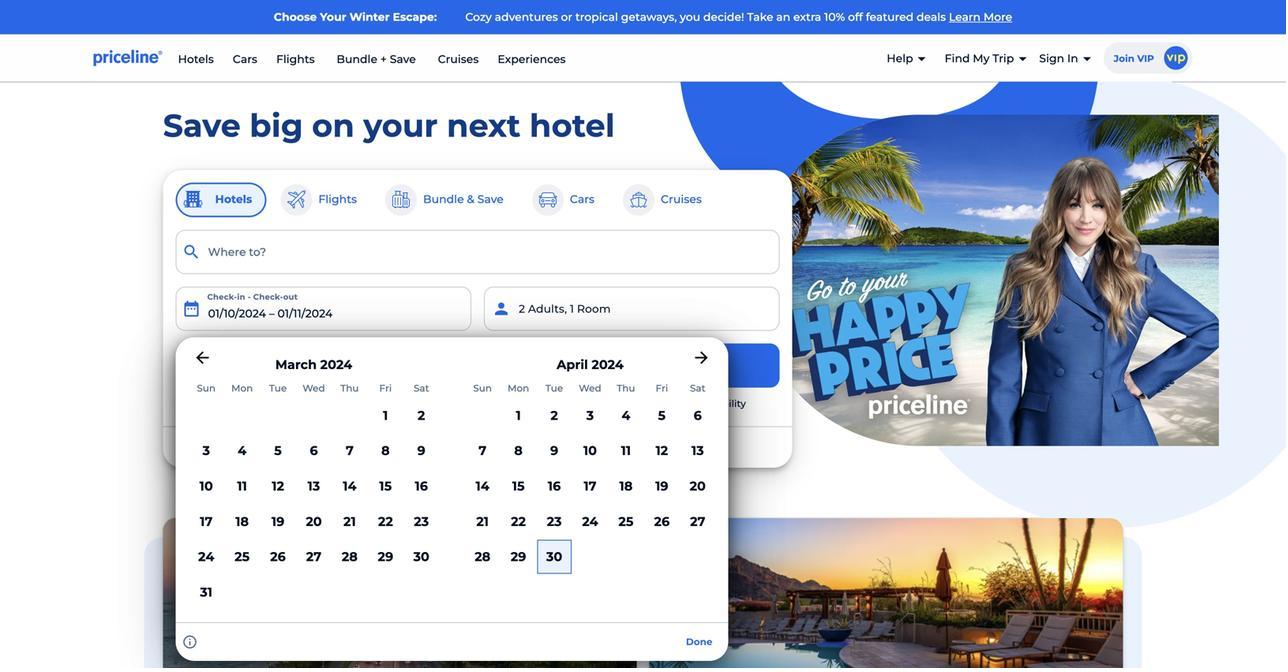 Task type: vqa. For each thing, say whether or not it's contained in the screenshot.
Departing from? Field
no



Task type: describe. For each thing, give the bounding box(es) containing it.
15 for march 2024
[[379, 479, 392, 494]]

your for choose
[[320, 10, 346, 24]]

1 vertical spatial hotel
[[554, 398, 578, 410]]

car
[[352, 360, 367, 372]]

experiences link
[[498, 53, 566, 66]]

winter
[[350, 10, 390, 24]]

14 for april 2024
[[476, 479, 489, 494]]

book all of your hotels at once and save up to $625
[[336, 441, 619, 454]]

cozy adventures or tropical getaways, you decide! take an extra 10% off featured deals learn more
[[465, 10, 1013, 24]]

featured
[[866, 10, 914, 24]]

1 for april 2024
[[516, 408, 521, 424]]

mon for april
[[508, 383, 529, 394]]

for
[[687, 398, 701, 410]]

show january 2024 image
[[193, 349, 212, 368]]

tropical
[[576, 10, 618, 24]]

getaways,
[[621, 10, 677, 24]]

23 for april 2024
[[547, 514, 562, 530]]

cars inside button
[[570, 193, 595, 206]]

your for hotels
[[398, 441, 423, 454]]

21 button for april 2024
[[465, 504, 501, 540]]

take
[[747, 10, 773, 24]]

0 horizontal spatial hotels
[[178, 53, 214, 66]]

sat for march 2024
[[414, 383, 429, 394]]

2024 for march 2024
[[320, 357, 352, 373]]

18 button for april 2024
[[608, 469, 644, 504]]

19 button for april 2024
[[644, 469, 680, 504]]

join vip
[[1114, 53, 1154, 64]]

30 for april 2024
[[546, 550, 562, 565]]

25 button for march 2024
[[224, 540, 260, 575]]

hotels button
[[176, 183, 266, 218]]

flights inside button
[[318, 193, 357, 206]]

vip
[[1137, 53, 1154, 64]]

6 for march 2024
[[310, 444, 318, 459]]

11 button for april 2024
[[608, 434, 644, 469]]

30 button for march 2024
[[404, 540, 439, 575]]

18 for march 2024
[[235, 514, 249, 530]]

mon for march
[[231, 383, 253, 394]]

21 for april 2024
[[476, 514, 489, 530]]

15 button for march 2024
[[368, 469, 404, 504]]

10 for april
[[583, 444, 597, 459]]

29 for april 2024
[[511, 550, 526, 565]]

20 button for march 2024
[[296, 504, 332, 540]]

10 for march
[[199, 479, 213, 494]]

2 button for march 2024
[[404, 398, 439, 434]]

1 for march 2024
[[383, 408, 388, 424]]

book all of your hotels at once and save up to $625 link
[[336, 440, 619, 456]]

book for book all of your hotels at once and save up to $625
[[336, 441, 366, 454]]

sat for april 2024
[[690, 383, 706, 394]]

find for find my trip
[[945, 52, 970, 65]]

to
[[578, 441, 590, 454]]

once
[[478, 441, 505, 454]]

15 for april 2024
[[512, 479, 525, 494]]

8 button for april 2024
[[501, 434, 536, 469]]

up
[[561, 441, 576, 454]]

31
[[200, 585, 212, 600]]

save
[[533, 441, 558, 454]]

Where to? field
[[176, 230, 780, 274]]

1 button for april 2024
[[501, 398, 536, 434]]

help
[[887, 52, 913, 65]]

sign in button
[[1039, 38, 1091, 79]]

12 button for april 2024
[[644, 434, 680, 469]]

hotel
[[648, 358, 683, 374]]

with
[[581, 398, 602, 410]]

join vip link
[[1104, 42, 1197, 74]]

add a car
[[317, 360, 367, 372]]

march
[[275, 357, 317, 373]]

1 horizontal spatial +
[[380, 53, 387, 66]]

16 button for march 2024
[[404, 469, 439, 504]]

find my trip
[[945, 52, 1014, 65]]

22 for april 2024
[[511, 514, 526, 530]]

of
[[384, 441, 395, 454]]

24 button for march
[[188, 540, 224, 575]]

escape:
[[393, 10, 437, 24]]

or
[[561, 10, 573, 24]]

my
[[973, 52, 990, 65]]

march 2024
[[275, 357, 352, 373]]

save down escape:
[[390, 53, 416, 66]]

6 for april 2024
[[694, 408, 702, 424]]

show april 2024 image
[[692, 349, 711, 368]]

book a hotel with free cancellation for flexibility
[[518, 398, 746, 410]]

april 2024
[[557, 357, 624, 373]]

thu for march 2024
[[341, 383, 359, 394]]

5 button for april 2024
[[644, 398, 680, 434]]

cruises button
[[621, 183, 716, 218]]

1 horizontal spatial bundle
[[337, 53, 377, 66]]

0 horizontal spatial bundle + save
[[207, 359, 289, 373]]

6 button for march 2024
[[296, 434, 332, 469]]

find your hotel
[[581, 358, 683, 374]]

done button
[[677, 630, 722, 656]]

4 button for april 2024
[[608, 398, 644, 434]]

book for book a hotel with free cancellation for flexibility
[[518, 398, 543, 410]]

3 button for april
[[572, 398, 608, 434]]

31 button
[[188, 575, 224, 611]]

and
[[508, 441, 530, 454]]

&
[[467, 193, 475, 206]]

24 for april
[[582, 514, 598, 530]]

all
[[368, 441, 381, 454]]

a for car
[[343, 360, 349, 372]]

adventures
[[495, 10, 558, 24]]

your for next
[[363, 107, 438, 145]]

sign
[[1039, 52, 1065, 65]]

11 button for march 2024
[[224, 469, 260, 504]]

1 horizontal spatial bundle + save
[[334, 53, 419, 66]]

13 button for march 2024
[[296, 469, 332, 504]]

9 button for april 2024
[[536, 434, 572, 469]]

hotels link
[[178, 53, 214, 66]]

8 for march 2024
[[381, 444, 390, 459]]

decide!
[[703, 10, 744, 24]]

find your hotel button
[[484, 344, 780, 388]]

11 for march 2024
[[237, 479, 247, 494]]

flexibility
[[703, 398, 746, 410]]

on
[[312, 107, 355, 145]]

23 button for march 2024
[[404, 504, 439, 540]]

28 button for april 2024
[[465, 540, 501, 575]]

8 for april 2024
[[514, 444, 523, 459]]

fri for march 2024
[[379, 383, 392, 394]]

1 vertical spatial +
[[252, 359, 259, 373]]

learn
[[949, 10, 981, 24]]

save inside button
[[478, 193, 504, 206]]

19 for april 2024
[[655, 479, 668, 494]]

join
[[1114, 53, 1135, 64]]

0 vertical spatial hotel
[[530, 107, 615, 145]]

in
[[1068, 52, 1078, 65]]

choose your winter escape:
[[274, 10, 440, 24]]

bundle & save
[[423, 193, 504, 206]]

28 button for march 2024
[[332, 540, 368, 575]]

save left add
[[262, 359, 289, 373]]

12 for april 2024
[[656, 444, 668, 459]]

an
[[776, 10, 791, 24]]

7 button for march 2024
[[332, 434, 368, 469]]

0 horizontal spatial bundle
[[207, 359, 249, 373]]

flights link
[[276, 53, 315, 66]]

more
[[984, 10, 1013, 24]]

21 button for march 2024
[[332, 504, 368, 540]]

hotels inside button
[[215, 193, 252, 206]]

4 for april 2024
[[622, 408, 630, 424]]

3 for march
[[203, 444, 210, 459]]

add
[[320, 360, 340, 372]]

28 for april 2024
[[475, 550, 491, 565]]

12 button for march 2024
[[260, 469, 296, 504]]

you
[[680, 10, 700, 24]]

traveler selection text field
[[484, 287, 780, 331]]

save down hotels link
[[163, 107, 241, 145]]

26 button for april 2024
[[644, 504, 680, 540]]

big
[[250, 107, 303, 145]]

hotels
[[426, 441, 460, 454]]

vip badge icon image
[[1164, 46, 1188, 70]]

free
[[605, 398, 624, 410]]

help button
[[887, 38, 926, 79]]

sun for march
[[197, 383, 216, 394]]

extra
[[794, 10, 821, 24]]

cancellation
[[626, 398, 685, 410]]

1 button for march 2024
[[368, 398, 404, 434]]



Task type: locate. For each thing, give the bounding box(es) containing it.
1 vertical spatial 5
[[274, 444, 282, 459]]

28 button
[[332, 540, 368, 575], [465, 540, 501, 575]]

21 button
[[332, 504, 368, 540], [465, 504, 501, 540]]

2 23 button from the left
[[536, 504, 572, 540]]

1 horizontal spatial 1 button
[[501, 398, 536, 434]]

2 9 from the left
[[550, 444, 558, 459]]

0 vertical spatial 26
[[654, 514, 670, 530]]

27 button for april 2024
[[680, 504, 716, 540]]

hotel up cars button
[[530, 107, 615, 145]]

0 vertical spatial 11
[[621, 444, 631, 459]]

25
[[619, 514, 634, 530], [235, 550, 250, 565]]

0 horizontal spatial 19 button
[[260, 504, 296, 540]]

0 vertical spatial 6
[[694, 408, 702, 424]]

16 button
[[404, 469, 439, 504], [536, 469, 572, 504]]

2 button up save
[[536, 398, 572, 434]]

1 button up of
[[368, 398, 404, 434]]

9 left the up
[[550, 444, 558, 459]]

2 23 from the left
[[547, 514, 562, 530]]

1 vertical spatial 17
[[200, 514, 213, 530]]

8 right all
[[381, 444, 390, 459]]

10 button for march
[[188, 469, 224, 504]]

0 horizontal spatial 15 button
[[368, 469, 404, 504]]

1 30 button from the left
[[404, 540, 439, 575]]

wed up with
[[579, 383, 601, 394]]

29
[[378, 550, 393, 565], [511, 550, 526, 565]]

30 button for april 2024
[[536, 540, 572, 575]]

find up with
[[581, 358, 610, 374]]

1 horizontal spatial 14 button
[[465, 469, 501, 504]]

23 button for april 2024
[[536, 504, 572, 540]]

bundle left march
[[207, 359, 249, 373]]

0 vertical spatial cars
[[233, 53, 257, 66]]

2 30 from the left
[[546, 550, 562, 565]]

25 button for april 2024
[[608, 504, 644, 540]]

22 down of
[[378, 514, 393, 530]]

0 horizontal spatial cruises
[[438, 53, 479, 66]]

book left all
[[336, 441, 366, 454]]

20 for april 2024
[[690, 479, 706, 494]]

26 for march 2024
[[270, 550, 286, 565]]

2 14 button from the left
[[465, 469, 501, 504]]

1 wed from the left
[[303, 383, 325, 394]]

fri for april 2024
[[656, 383, 668, 394]]

bundle down choose your winter escape:
[[337, 53, 377, 66]]

2 tue from the left
[[546, 383, 563, 394]]

1 vertical spatial 10
[[199, 479, 213, 494]]

1 horizontal spatial 27 button
[[680, 504, 716, 540]]

14 button for april 2024
[[465, 469, 501, 504]]

1 horizontal spatial 17 button
[[572, 469, 608, 504]]

16 button down hotels at bottom left
[[404, 469, 439, 504]]

22 button down of
[[368, 504, 404, 540]]

23 button down hotels at bottom left
[[404, 504, 439, 540]]

2 thu from the left
[[617, 383, 635, 394]]

hotels
[[178, 53, 214, 66], [215, 193, 252, 206]]

2024 right march
[[320, 357, 352, 373]]

24 up 31
[[198, 550, 214, 565]]

24 button
[[572, 504, 608, 540], [188, 540, 224, 575]]

2 21 button from the left
[[465, 504, 501, 540]]

1 horizontal spatial 9
[[550, 444, 558, 459]]

2 for march 2024
[[418, 408, 425, 424]]

sun down show january 2024 "image"
[[197, 383, 216, 394]]

2 wed from the left
[[579, 383, 601, 394]]

15 button for april 2024
[[501, 469, 536, 504]]

23 down hotels at bottom left
[[414, 514, 429, 530]]

deals
[[917, 10, 946, 24]]

1 vertical spatial 27
[[306, 550, 322, 565]]

1 23 button from the left
[[404, 504, 439, 540]]

a
[[343, 360, 349, 372], [545, 398, 551, 410]]

1 1 from the left
[[383, 408, 388, 424]]

cruises
[[438, 53, 479, 66], [661, 193, 702, 206]]

2 up save
[[551, 408, 558, 424]]

9 button right of
[[404, 434, 439, 469]]

your inside button
[[614, 358, 644, 374]]

0 horizontal spatial 14
[[343, 479, 357, 494]]

Check-in - Check-out field
[[176, 287, 471, 331]]

0 horizontal spatial 9 button
[[404, 434, 439, 469]]

2 sat from the left
[[690, 383, 706, 394]]

15 down of
[[379, 479, 392, 494]]

20 for march 2024
[[306, 514, 322, 530]]

1 horizontal spatial find
[[945, 52, 970, 65]]

1 9 from the left
[[417, 444, 425, 459]]

your right of
[[398, 441, 423, 454]]

0 vertical spatial 12
[[656, 444, 668, 459]]

2 16 button from the left
[[536, 469, 572, 504]]

cars link
[[233, 53, 257, 66]]

1 29 button from the left
[[368, 540, 404, 575]]

find inside find your hotel button
[[581, 358, 610, 374]]

cruises inside button
[[661, 193, 702, 206]]

16 button down save
[[536, 469, 572, 504]]

2 8 from the left
[[514, 444, 523, 459]]

cars
[[233, 53, 257, 66], [570, 193, 595, 206]]

28
[[342, 550, 358, 565], [475, 550, 491, 565]]

find my trip button
[[945, 38, 1027, 79]]

2 9 button from the left
[[536, 434, 572, 469]]

1 horizontal spatial 13 button
[[680, 434, 716, 469]]

6 button left all
[[296, 434, 332, 469]]

0 horizontal spatial 13 button
[[296, 469, 332, 504]]

2 1 button from the left
[[501, 398, 536, 434]]

11 button
[[608, 434, 644, 469], [224, 469, 260, 504]]

27 for march 2024
[[306, 550, 322, 565]]

1 horizontal spatial 21
[[476, 514, 489, 530]]

4 button
[[608, 398, 644, 434], [224, 434, 260, 469]]

16 down save
[[548, 479, 561, 494]]

bundle + save
[[334, 53, 419, 66], [207, 359, 289, 373]]

5 for march 2024
[[274, 444, 282, 459]]

1 vertical spatial flights
[[318, 193, 357, 206]]

a left with
[[545, 398, 551, 410]]

14 button for march 2024
[[332, 469, 368, 504]]

1 vertical spatial your
[[398, 441, 423, 454]]

1 15 from the left
[[379, 479, 392, 494]]

7 button
[[332, 434, 368, 469], [465, 434, 501, 469]]

thu down add a car
[[341, 383, 359, 394]]

24 down to
[[582, 514, 598, 530]]

2
[[418, 408, 425, 424], [551, 408, 558, 424]]

save right &
[[478, 193, 504, 206]]

wed for april
[[579, 383, 601, 394]]

24 button up 31
[[188, 540, 224, 575]]

30 for march 2024
[[413, 550, 429, 565]]

types of travel tab list
[[176, 183, 780, 218]]

1 vertical spatial a
[[545, 398, 551, 410]]

7 button left all
[[332, 434, 368, 469]]

1 horizontal spatial tue
[[546, 383, 563, 394]]

1 horizontal spatial 18 button
[[608, 469, 644, 504]]

1 mon from the left
[[231, 383, 253, 394]]

sign in
[[1039, 52, 1078, 65]]

fri up cancellation
[[656, 383, 668, 394]]

tue
[[269, 383, 287, 394], [546, 383, 563, 394]]

0 horizontal spatial 11
[[237, 479, 247, 494]]

1
[[383, 408, 388, 424], [516, 408, 521, 424]]

flights down the choose
[[276, 53, 315, 66]]

1 horizontal spatial hotels
[[215, 193, 252, 206]]

bundle left &
[[423, 193, 464, 206]]

2 button up hotels at bottom left
[[404, 398, 439, 434]]

27 for april 2024
[[690, 514, 705, 530]]

2 7 button from the left
[[465, 434, 501, 469]]

2 21 from the left
[[476, 514, 489, 530]]

13 button
[[680, 434, 716, 469], [296, 469, 332, 504]]

17 button for march
[[188, 504, 224, 540]]

27
[[690, 514, 705, 530], [306, 550, 322, 565]]

26 for april 2024
[[654, 514, 670, 530]]

0 vertical spatial your
[[320, 10, 346, 24]]

1 horizontal spatial 19 button
[[644, 469, 680, 504]]

7 for april 2024
[[479, 444, 487, 459]]

2 7 from the left
[[479, 444, 487, 459]]

22 button down and
[[501, 504, 536, 540]]

tue for march
[[269, 383, 287, 394]]

your left winter
[[320, 10, 346, 24]]

tue down april
[[546, 383, 563, 394]]

book up and
[[518, 398, 543, 410]]

sun
[[197, 383, 216, 394], [473, 383, 492, 394]]

24
[[582, 514, 598, 530], [198, 550, 214, 565]]

0 horizontal spatial 18
[[235, 514, 249, 530]]

7 right the "at"
[[479, 444, 487, 459]]

13
[[692, 444, 704, 459], [308, 479, 320, 494]]

0 horizontal spatial 4
[[238, 444, 246, 459]]

1 button up and
[[501, 398, 536, 434]]

find inside find my trip dropdown button
[[945, 52, 970, 65]]

0 horizontal spatial 5
[[274, 444, 282, 459]]

+ down winter
[[380, 53, 387, 66]]

1 2024 from the left
[[320, 357, 352, 373]]

flights down the on
[[318, 193, 357, 206]]

0 horizontal spatial 28
[[342, 550, 358, 565]]

$625
[[593, 441, 619, 454]]

bundle & save button
[[384, 183, 518, 218]]

2 sun from the left
[[473, 383, 492, 394]]

1 up and
[[516, 408, 521, 424]]

6 button down show april 2024 'icon'
[[680, 398, 716, 434]]

23 button down save
[[536, 504, 572, 540]]

1 23 from the left
[[414, 514, 429, 530]]

bundle + save link
[[334, 53, 419, 66]]

3 for april
[[586, 408, 594, 424]]

1 21 from the left
[[344, 514, 356, 530]]

29 button for april 2024
[[501, 540, 536, 575]]

16 down hotels at bottom left
[[415, 479, 428, 494]]

9 button
[[404, 434, 439, 469], [536, 434, 572, 469]]

17 up 31
[[200, 514, 213, 530]]

1 29 from the left
[[378, 550, 393, 565]]

0 horizontal spatial 16 button
[[404, 469, 439, 504]]

30
[[413, 550, 429, 565], [546, 550, 562, 565]]

0 horizontal spatial flights
[[276, 53, 315, 66]]

cars button
[[531, 183, 609, 218]]

8 button
[[368, 434, 404, 469], [501, 434, 536, 469]]

tue down march
[[269, 383, 287, 394]]

1 vertical spatial 20
[[306, 514, 322, 530]]

10 button for april
[[572, 434, 608, 469]]

29 button
[[368, 540, 404, 575], [501, 540, 536, 575]]

0 horizontal spatial 16
[[415, 479, 428, 494]]

1 horizontal spatial 5
[[658, 408, 666, 424]]

13 for march 2024
[[308, 479, 320, 494]]

1 horizontal spatial 14
[[476, 479, 489, 494]]

2 2024 from the left
[[592, 357, 624, 373]]

17 for april
[[584, 479, 597, 494]]

1 horizontal spatial 25
[[619, 514, 634, 530]]

20
[[690, 479, 706, 494], [306, 514, 322, 530]]

22 button for april 2024
[[501, 504, 536, 540]]

wed down march 2024
[[303, 383, 325, 394]]

11 for april 2024
[[621, 444, 631, 459]]

2 14 from the left
[[476, 479, 489, 494]]

1 horizontal spatial 11
[[621, 444, 631, 459]]

1 horizontal spatial 13
[[692, 444, 704, 459]]

0 horizontal spatial 22
[[378, 514, 393, 530]]

1 2 from the left
[[418, 408, 425, 424]]

1 vertical spatial your
[[614, 358, 644, 374]]

15 button down and
[[501, 469, 536, 504]]

16
[[415, 479, 428, 494], [548, 479, 561, 494]]

0 horizontal spatial your
[[320, 10, 346, 24]]

4 for march 2024
[[238, 444, 246, 459]]

14 button
[[332, 469, 368, 504], [465, 469, 501, 504]]

1 vertical spatial 6
[[310, 444, 318, 459]]

1 up of
[[383, 408, 388, 424]]

1 vertical spatial cars
[[570, 193, 595, 206]]

0 vertical spatial cruises
[[438, 53, 479, 66]]

0 vertical spatial 20
[[690, 479, 706, 494]]

1 21 button from the left
[[332, 504, 368, 540]]

sun for april
[[473, 383, 492, 394]]

7 left all
[[346, 444, 354, 459]]

1 16 button from the left
[[404, 469, 439, 504]]

0 horizontal spatial sun
[[197, 383, 216, 394]]

2 28 button from the left
[[465, 540, 501, 575]]

1 15 button from the left
[[368, 469, 404, 504]]

23 down save
[[547, 514, 562, 530]]

19
[[655, 479, 668, 494], [271, 514, 284, 530]]

9 left hotels at bottom left
[[417, 444, 425, 459]]

17 down to
[[584, 479, 597, 494]]

2 for april 2024
[[551, 408, 558, 424]]

0 horizontal spatial 22 button
[[368, 504, 404, 540]]

6 left all
[[310, 444, 318, 459]]

10
[[583, 444, 597, 459], [199, 479, 213, 494]]

3 button for march
[[188, 434, 224, 469]]

17 button up 31
[[188, 504, 224, 540]]

None field
[[176, 230, 780, 274]]

26 button for march 2024
[[260, 540, 296, 575]]

13 button for april 2024
[[680, 434, 716, 469]]

1 tue from the left
[[269, 383, 287, 394]]

0 horizontal spatial 18 button
[[224, 504, 260, 540]]

15 down and
[[512, 479, 525, 494]]

1 1 button from the left
[[368, 398, 404, 434]]

1 horizontal spatial 8
[[514, 444, 523, 459]]

1 horizontal spatial 26 button
[[644, 504, 680, 540]]

2 16 from the left
[[548, 479, 561, 494]]

14 for march 2024
[[343, 479, 357, 494]]

1 vertical spatial 24
[[198, 550, 214, 565]]

1 14 button from the left
[[332, 469, 368, 504]]

0 horizontal spatial 27
[[306, 550, 322, 565]]

0 horizontal spatial 7 button
[[332, 434, 368, 469]]

17 button down to
[[572, 469, 608, 504]]

2 29 button from the left
[[501, 540, 536, 575]]

0 horizontal spatial 27 button
[[296, 540, 332, 575]]

1 horizontal spatial 30 button
[[536, 540, 572, 575]]

0 horizontal spatial 9
[[417, 444, 425, 459]]

0 horizontal spatial 1 button
[[368, 398, 404, 434]]

26 button
[[644, 504, 680, 540], [260, 540, 296, 575]]

5 button for march 2024
[[260, 434, 296, 469]]

25 for april 2024
[[619, 514, 634, 530]]

1 28 button from the left
[[332, 540, 368, 575]]

0 vertical spatial your
[[363, 107, 438, 145]]

8 left save
[[514, 444, 523, 459]]

18 for april 2024
[[619, 479, 633, 494]]

1 horizontal spatial 12
[[656, 444, 668, 459]]

1 22 from the left
[[378, 514, 393, 530]]

1 fri from the left
[[379, 383, 392, 394]]

25 for march 2024
[[235, 550, 250, 565]]

16 button for april 2024
[[536, 469, 572, 504]]

save big on your next hotel
[[163, 107, 615, 145]]

23 for march 2024
[[414, 514, 429, 530]]

0 horizontal spatial 29
[[378, 550, 393, 565]]

april
[[557, 357, 588, 373]]

2 28 from the left
[[475, 550, 491, 565]]

29 for march 2024
[[378, 550, 393, 565]]

1 horizontal spatial fri
[[656, 383, 668, 394]]

1 7 from the left
[[346, 444, 354, 459]]

2 22 from the left
[[511, 514, 526, 530]]

1 horizontal spatial 3 button
[[572, 398, 608, 434]]

1 horizontal spatial 19
[[655, 479, 668, 494]]

0 horizontal spatial 5 button
[[260, 434, 296, 469]]

0 vertical spatial find
[[945, 52, 970, 65]]

17 for march
[[200, 514, 213, 530]]

22 for march 2024
[[378, 514, 393, 530]]

1 horizontal spatial 20
[[690, 479, 706, 494]]

1 vertical spatial hotels
[[215, 193, 252, 206]]

4
[[622, 408, 630, 424], [238, 444, 246, 459]]

hotel left with
[[554, 398, 578, 410]]

14
[[343, 479, 357, 494], [476, 479, 489, 494]]

2024 right april
[[592, 357, 624, 373]]

1 22 button from the left
[[368, 504, 404, 540]]

priceline.com home image
[[94, 49, 162, 67]]

wed
[[303, 383, 325, 394], [579, 383, 601, 394]]

cruises link
[[438, 53, 479, 66]]

1 horizontal spatial 10 button
[[572, 434, 608, 469]]

0 horizontal spatial 14 button
[[332, 469, 368, 504]]

1 horizontal spatial book
[[518, 398, 543, 410]]

10%
[[824, 10, 845, 24]]

1 horizontal spatial 29
[[511, 550, 526, 565]]

7 for march 2024
[[346, 444, 354, 459]]

1 7 button from the left
[[332, 434, 368, 469]]

22 down and
[[511, 514, 526, 530]]

cozy
[[465, 10, 492, 24]]

1 sat from the left
[[414, 383, 429, 394]]

sat
[[414, 383, 429, 394], [690, 383, 706, 394]]

0 horizontal spatial 19
[[271, 514, 284, 530]]

0 horizontal spatial 24 button
[[188, 540, 224, 575]]

0 vertical spatial 3
[[586, 408, 594, 424]]

1 horizontal spatial 18
[[619, 479, 633, 494]]

0 vertical spatial +
[[380, 53, 387, 66]]

done
[[686, 637, 713, 648]]

13 for april 2024
[[692, 444, 704, 459]]

1 horizontal spatial 22 button
[[501, 504, 536, 540]]

1 30 from the left
[[413, 550, 429, 565]]

0 vertical spatial 18
[[619, 479, 633, 494]]

0 horizontal spatial 4 button
[[224, 434, 260, 469]]

24 button for april
[[572, 504, 608, 540]]

2024
[[320, 357, 352, 373], [592, 357, 624, 373]]

1 horizontal spatial 21 button
[[465, 504, 501, 540]]

2 8 button from the left
[[501, 434, 536, 469]]

thu up book a hotel with free cancellation for flexibility
[[617, 383, 635, 394]]

1 thu from the left
[[341, 383, 359, 394]]

your
[[320, 10, 346, 24], [614, 358, 644, 374]]

1 8 from the left
[[381, 444, 390, 459]]

experiences
[[498, 53, 566, 66]]

sat up "for"
[[690, 383, 706, 394]]

flights button
[[279, 183, 371, 218]]

17 button for april
[[572, 469, 608, 504]]

1 horizontal spatial thu
[[617, 383, 635, 394]]

find
[[945, 52, 970, 65], [581, 358, 610, 374]]

sat up hotels at bottom left
[[414, 383, 429, 394]]

11
[[621, 444, 631, 459], [237, 479, 247, 494]]

sun up the 'book all of your hotels at once and save up to $625'
[[473, 383, 492, 394]]

8
[[381, 444, 390, 459], [514, 444, 523, 459]]

flights
[[276, 53, 315, 66], [318, 193, 357, 206]]

1 sun from the left
[[197, 383, 216, 394]]

wed for march
[[303, 383, 325, 394]]

1 28 from the left
[[342, 550, 358, 565]]

19 for march 2024
[[271, 514, 284, 530]]

bundle
[[337, 53, 377, 66], [423, 193, 464, 206], [207, 359, 249, 373]]

15 button
[[368, 469, 404, 504], [501, 469, 536, 504]]

0 vertical spatial 27
[[690, 514, 705, 530]]

tue for april
[[546, 383, 563, 394]]

2 15 from the left
[[512, 479, 525, 494]]

bundle inside button
[[423, 193, 464, 206]]

save
[[390, 53, 416, 66], [163, 107, 241, 145], [478, 193, 504, 206], [262, 359, 289, 373]]

+ left march
[[252, 359, 259, 373]]

1 horizontal spatial 3
[[586, 408, 594, 424]]

a left the car
[[343, 360, 349, 372]]

2 2 from the left
[[551, 408, 558, 424]]

2 2 button from the left
[[536, 398, 572, 434]]

1 horizontal spatial 25 button
[[608, 504, 644, 540]]

1 horizontal spatial 2 button
[[536, 398, 572, 434]]

1 8 button from the left
[[368, 434, 404, 469]]

2 15 button from the left
[[501, 469, 536, 504]]

1 vertical spatial 13
[[308, 479, 320, 494]]

fri up of
[[379, 383, 392, 394]]

6 left the flexibility
[[694, 408, 702, 424]]

2 22 button from the left
[[501, 504, 536, 540]]

your left hotel
[[614, 358, 644, 374]]

next
[[447, 107, 521, 145]]

1 horizontal spatial 26
[[654, 514, 670, 530]]

trip
[[993, 52, 1014, 65]]

2 30 button from the left
[[536, 540, 572, 575]]

1 horizontal spatial 20 button
[[680, 469, 716, 504]]

1 14 from the left
[[343, 479, 357, 494]]

9 for march 2024
[[417, 444, 425, 459]]

2 29 from the left
[[511, 550, 526, 565]]

choose
[[274, 10, 317, 24]]

your right the on
[[363, 107, 438, 145]]

2 fri from the left
[[656, 383, 668, 394]]

0 horizontal spatial thu
[[341, 383, 359, 394]]

20 button for april 2024
[[680, 469, 716, 504]]

4 button for march 2024
[[224, 434, 260, 469]]

29 button for march 2024
[[368, 540, 404, 575]]

2 1 from the left
[[516, 408, 521, 424]]

2 mon from the left
[[508, 383, 529, 394]]

1 horizontal spatial 8 button
[[501, 434, 536, 469]]

2 up the 'book all of your hotels at once and save up to $625'
[[418, 408, 425, 424]]

1 vertical spatial bundle + save
[[207, 359, 289, 373]]

16 for april 2024
[[548, 479, 561, 494]]

5 for april 2024
[[658, 408, 666, 424]]

1 9 button from the left
[[404, 434, 439, 469]]

22 button for march 2024
[[368, 504, 404, 540]]

10 button
[[572, 434, 608, 469], [188, 469, 224, 504]]

22
[[378, 514, 393, 530], [511, 514, 526, 530]]

2 button for april 2024
[[536, 398, 572, 434]]

1 16 from the left
[[415, 479, 428, 494]]

24 button down to
[[572, 504, 608, 540]]

find left my
[[945, 52, 970, 65]]

15 button down of
[[368, 469, 404, 504]]

find for find your hotel
[[581, 358, 610, 374]]

at
[[463, 441, 475, 454]]

9 button left to
[[536, 434, 572, 469]]

thu for april 2024
[[617, 383, 635, 394]]

7 button left and
[[465, 434, 501, 469]]

fri
[[379, 383, 392, 394], [656, 383, 668, 394]]

24 for march
[[198, 550, 214, 565]]

a for hotel
[[545, 398, 551, 410]]

1 2 button from the left
[[404, 398, 439, 434]]

19 button for march 2024
[[260, 504, 296, 540]]

off
[[848, 10, 863, 24]]



